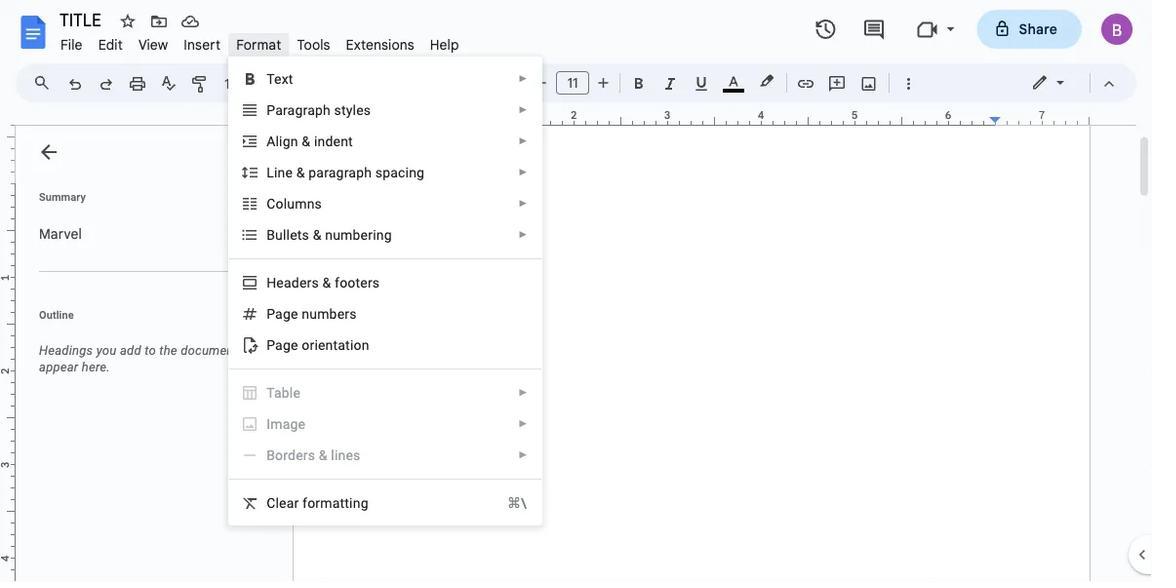 Task type: locate. For each thing, give the bounding box(es) containing it.
page for page orientation
[[266, 337, 298, 353]]

1 vertical spatial page
[[266, 337, 298, 353]]

1 vertical spatial s
[[302, 227, 309, 243]]

to
[[145, 343, 156, 358]]

Star checkbox
[[114, 8, 141, 35]]

► inside menu item
[[518, 418, 528, 430]]

page
[[266, 306, 298, 322], [266, 337, 298, 353]]

c
[[266, 495, 276, 511]]

table 2 element
[[266, 385, 306, 401]]

format
[[236, 36, 281, 53]]

summary heading
[[39, 189, 86, 205]]

menu bar containing file
[[53, 25, 467, 58]]

►
[[518, 73, 528, 84], [518, 104, 528, 116], [518, 136, 528, 147], [518, 167, 528, 178], [518, 198, 528, 209], [518, 229, 528, 240], [518, 387, 528, 398], [518, 418, 528, 430], [518, 450, 528, 461]]

insert menu item
[[176, 33, 228, 56]]

styles
[[334, 102, 371, 118]]

► inside the borders & lines menu item
[[518, 450, 528, 461]]

0 vertical spatial n
[[307, 196, 315, 212]]

Rename text field
[[53, 8, 112, 31]]

borders & lines menu item
[[241, 446, 528, 465]]

image m element
[[266, 416, 311, 432]]

document outline element
[[16, 126, 281, 582]]

aragraph
[[275, 102, 331, 118]]

n
[[307, 196, 315, 212], [302, 306, 309, 322]]

1 horizontal spatial s
[[315, 196, 322, 212]]

p aragraph styles
[[266, 102, 371, 118]]

& right "lign"
[[302, 133, 310, 149]]

bulle
[[266, 227, 297, 243]]

file
[[60, 36, 83, 53]]

5 ► from the top
[[518, 198, 528, 209]]

& right t
[[313, 227, 321, 243]]

& left lines
[[319, 447, 327, 463]]

menu
[[228, 57, 543, 526]]

9 ► from the top
[[518, 450, 528, 461]]

⌘backslash element
[[484, 494, 527, 513]]

& inside menu item
[[319, 447, 327, 463]]

0 vertical spatial page
[[266, 306, 298, 322]]

right margin image
[[990, 110, 1089, 125]]

page left u
[[266, 306, 298, 322]]

ine
[[274, 164, 293, 180]]

6 ► from the top
[[518, 229, 528, 240]]

menu item inside menu
[[241, 415, 528, 434]]

summary
[[39, 191, 86, 203]]

c lear formatting
[[266, 495, 368, 511]]

share button
[[977, 10, 1082, 49]]

h
[[266, 275, 276, 291]]

page right the will at left
[[266, 337, 298, 353]]

highlight color image
[[756, 69, 777, 93]]

edit menu item
[[90, 33, 131, 56]]

application
[[0, 0, 1152, 582]]

2 ► from the top
[[518, 104, 528, 116]]

& right eaders
[[322, 275, 331, 291]]

extensions menu item
[[338, 33, 422, 56]]

here.
[[82, 360, 110, 375]]

p
[[266, 102, 275, 118]]

borders & lines
[[266, 447, 360, 463]]

summary element
[[29, 215, 273, 254]]

l
[[266, 164, 274, 180]]

8 ► from the top
[[518, 418, 528, 430]]

age
[[283, 416, 305, 432]]

m
[[270, 416, 283, 432]]

Font size text field
[[557, 71, 588, 95]]

7 ► from the top
[[518, 387, 528, 398]]

headings
[[39, 343, 93, 358]]

menu bar
[[53, 25, 467, 58]]

top margin image
[[0, 91, 15, 189]]

1 vertical spatial n
[[302, 306, 309, 322]]

align & indent a element
[[266, 133, 359, 149]]

0 horizontal spatial s
[[302, 227, 309, 243]]

⌘\
[[507, 495, 527, 511]]

tools
[[297, 36, 330, 53]]

headings you add to the document will appear here.
[[39, 343, 261, 375]]

2 page from the top
[[266, 337, 298, 353]]

► for a lign & indent
[[518, 136, 528, 147]]

spacing
[[375, 164, 425, 180]]

share
[[1019, 20, 1057, 38]]

0 vertical spatial s
[[315, 196, 322, 212]]

table
[[266, 385, 300, 401]]

1 page from the top
[[266, 306, 298, 322]]

will
[[241, 343, 261, 358]]

view
[[138, 36, 168, 53]]

s right colum on the top of page
[[315, 196, 322, 212]]

s
[[315, 196, 322, 212], [302, 227, 309, 243]]

outline
[[39, 309, 74, 321]]

menu item containing i
[[241, 415, 528, 434]]

s right bulle
[[302, 227, 309, 243]]

3 ► from the top
[[518, 136, 528, 147]]

& right ine
[[296, 164, 305, 180]]

n for s
[[307, 196, 315, 212]]

n left mbers
[[302, 306, 309, 322]]

menu item
[[241, 415, 528, 434]]

& for ine
[[296, 164, 305, 180]]

extensions
[[346, 36, 414, 53]]

n up bulle t s & numbering
[[307, 196, 315, 212]]

footers
[[335, 275, 380, 291]]

headers & footers h element
[[266, 275, 386, 291]]

&
[[302, 133, 310, 149], [296, 164, 305, 180], [313, 227, 321, 243], [322, 275, 331, 291], [319, 447, 327, 463]]

mode and view toolbar
[[1016, 63, 1125, 102]]

► for p aragraph styles
[[518, 104, 528, 116]]

4 ► from the top
[[518, 167, 528, 178]]

Zoom field
[[217, 69, 290, 99]]



Task type: vqa. For each thing, say whether or not it's contained in the screenshot.
Required Question Element
no



Task type: describe. For each thing, give the bounding box(es) containing it.
menu bar inside menu bar banner
[[53, 25, 467, 58]]

menu containing text
[[228, 57, 543, 526]]

lines
[[331, 447, 360, 463]]

clear formatting c element
[[266, 495, 374, 511]]

text s element
[[266, 71, 299, 87]]

paragraph styles p element
[[266, 102, 377, 118]]

s for t
[[302, 227, 309, 243]]

borders & lines q element
[[266, 447, 366, 463]]

bullets & numbering t element
[[266, 227, 398, 243]]

paragraph
[[309, 164, 372, 180]]

left margin image
[[294, 110, 392, 125]]

help
[[430, 36, 459, 53]]

file menu item
[[53, 33, 90, 56]]

Menus field
[[24, 69, 67, 97]]

orientation
[[302, 337, 369, 353]]

add
[[120, 343, 141, 358]]

text color image
[[723, 69, 744, 93]]

insert
[[184, 36, 221, 53]]

h eaders & footers
[[266, 275, 380, 291]]

Zoom text field
[[219, 70, 266, 98]]

columns n element
[[266, 196, 328, 212]]

page n u mbers
[[266, 306, 357, 322]]

main toolbar
[[58, 68, 924, 99]]

the
[[159, 343, 177, 358]]

edit
[[98, 36, 123, 53]]

s for n
[[315, 196, 322, 212]]

lign
[[276, 133, 298, 149]]

page orientation 3 element
[[266, 337, 375, 353]]

line & paragraph spacing l element
[[266, 164, 430, 180]]

formatting
[[303, 495, 368, 511]]

outline heading
[[16, 307, 281, 335]]

i
[[266, 416, 270, 432]]

page numbers u element
[[266, 306, 363, 322]]

format menu item
[[228, 33, 289, 56]]

colum
[[266, 196, 307, 212]]

appear
[[39, 360, 78, 375]]

1 ► from the top
[[518, 73, 528, 84]]

► for s & numbering
[[518, 229, 528, 240]]

application containing share
[[0, 0, 1152, 582]]

table menu item
[[241, 383, 528, 403]]

bulle t s & numbering
[[266, 227, 392, 243]]

a
[[266, 133, 276, 149]]

► for s
[[518, 198, 528, 209]]

l ine & paragraph spacing
[[266, 164, 425, 180]]

lear
[[276, 495, 299, 511]]

► inside table menu item
[[518, 387, 528, 398]]

page orientation
[[266, 337, 369, 353]]

i m age
[[266, 416, 305, 432]]

numbering
[[325, 227, 392, 243]]

t
[[297, 227, 302, 243]]

u
[[309, 306, 317, 322]]

& for lign
[[302, 133, 310, 149]]

Font size field
[[556, 71, 597, 96]]

insert image image
[[858, 69, 880, 97]]

► for age
[[518, 418, 528, 430]]

view menu item
[[131, 33, 176, 56]]

colum n s
[[266, 196, 322, 212]]

help menu item
[[422, 33, 467, 56]]

mbers
[[317, 306, 357, 322]]

page for page n u mbers
[[266, 306, 298, 322]]

a lign & indent
[[266, 133, 353, 149]]

menu bar banner
[[0, 0, 1152, 582]]

indent
[[314, 133, 353, 149]]

► for l ine & paragraph spacing
[[518, 167, 528, 178]]

n for u
[[302, 306, 309, 322]]

text
[[266, 71, 293, 87]]

tools menu item
[[289, 33, 338, 56]]

you
[[96, 343, 117, 358]]

borders
[[266, 447, 315, 463]]

document
[[181, 343, 238, 358]]

& for eaders
[[322, 275, 331, 291]]

marvel
[[39, 225, 82, 242]]

eaders
[[276, 275, 319, 291]]



